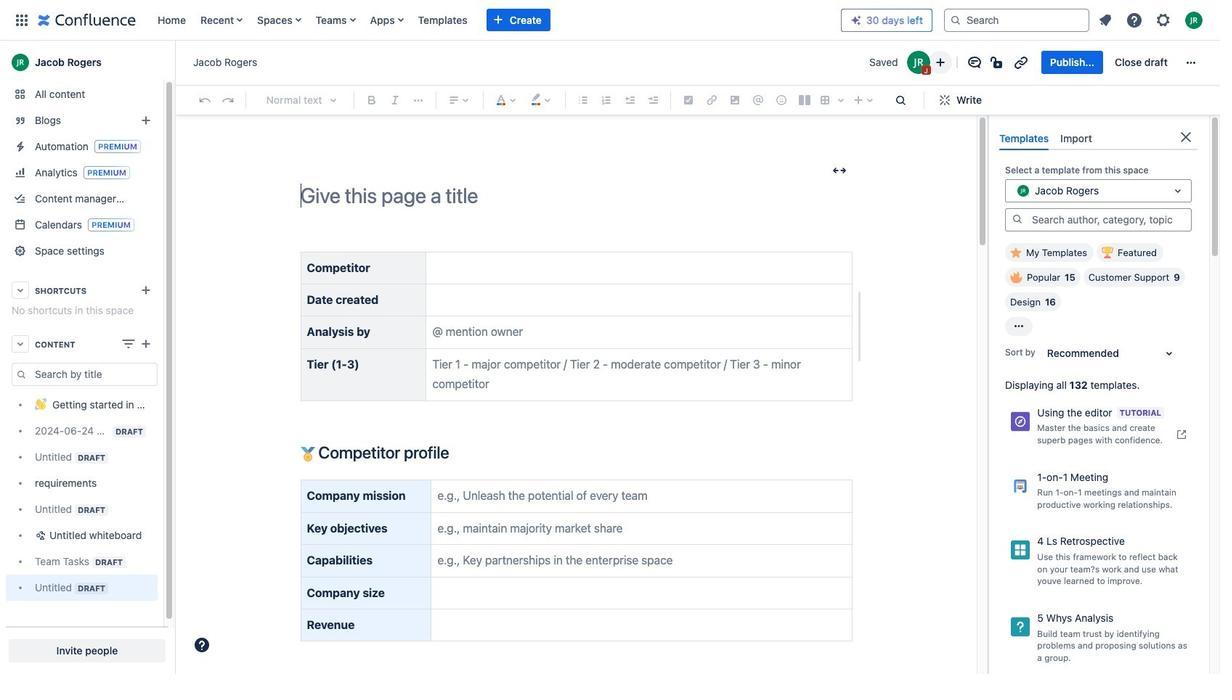 Task type: vqa. For each thing, say whether or not it's contained in the screenshot.
Settings Search Field
no



Task type: locate. For each thing, give the bounding box(es) containing it.
Search author, category, topic field
[[1028, 210, 1192, 230]]

tree
[[6, 392, 158, 602]]

create image
[[137, 336, 155, 353]]

1 horizontal spatial list
[[1093, 7, 1212, 33]]

banner
[[0, 0, 1221, 41]]

Give this page a title text field
[[300, 184, 853, 208]]

tab list
[[994, 127, 1198, 150]]

Main content area, start typing to enter text. text field
[[292, 234, 863, 675]]

premium image
[[94, 140, 141, 153], [83, 166, 130, 179], [122, 193, 169, 206], [88, 219, 134, 232]]

create a blog image
[[137, 112, 155, 129]]

copy link image
[[1013, 54, 1030, 71]]

make page full-width image
[[831, 162, 848, 179]]

0 horizontal spatial list
[[150, 0, 841, 40]]

group
[[1042, 51, 1177, 74]]

list for premium icon
[[1093, 7, 1212, 33]]

no restrictions image
[[989, 54, 1007, 71]]

more image
[[1183, 54, 1200, 71]]

None search field
[[945, 8, 1090, 32]]

region
[[6, 363, 158, 602]]

confluence image
[[38, 11, 136, 29], [38, 11, 136, 29]]

show inline comments image
[[966, 54, 984, 71]]

region inside space element
[[6, 363, 158, 602]]

list
[[150, 0, 841, 40], [1093, 7, 1212, 33]]

None text field
[[1015, 184, 1018, 198]]



Task type: describe. For each thing, give the bounding box(es) containing it.
premium icon image
[[851, 14, 862, 26]]

list formatting group
[[572, 88, 665, 112]]

:medal: image
[[300, 448, 315, 462]]

help icon image
[[1126, 11, 1144, 29]]

space element
[[0, 41, 174, 675]]

settings icon image
[[1155, 11, 1173, 29]]

list for appswitcher icon
[[150, 0, 841, 40]]

Search by title field
[[31, 365, 157, 385]]

notification icon image
[[1097, 11, 1115, 29]]

add shortcut image
[[137, 282, 155, 299]]

close templates and import image
[[1178, 128, 1195, 146]]

your profile and preferences image
[[1186, 11, 1203, 29]]

appswitcher icon image
[[13, 11, 31, 29]]

search icon image
[[1012, 214, 1024, 225]]

search image
[[950, 14, 962, 26]]

change view image
[[120, 336, 137, 353]]

invite to edit image
[[932, 54, 949, 71]]

text formatting group
[[360, 88, 430, 112]]

tree inside space element
[[6, 392, 158, 602]]

global element
[[9, 0, 841, 40]]

Search field
[[945, 8, 1090, 32]]

collapse sidebar image
[[158, 36, 190, 89]]

find and replace image
[[892, 91, 910, 109]]

open image
[[1170, 182, 1187, 200]]



